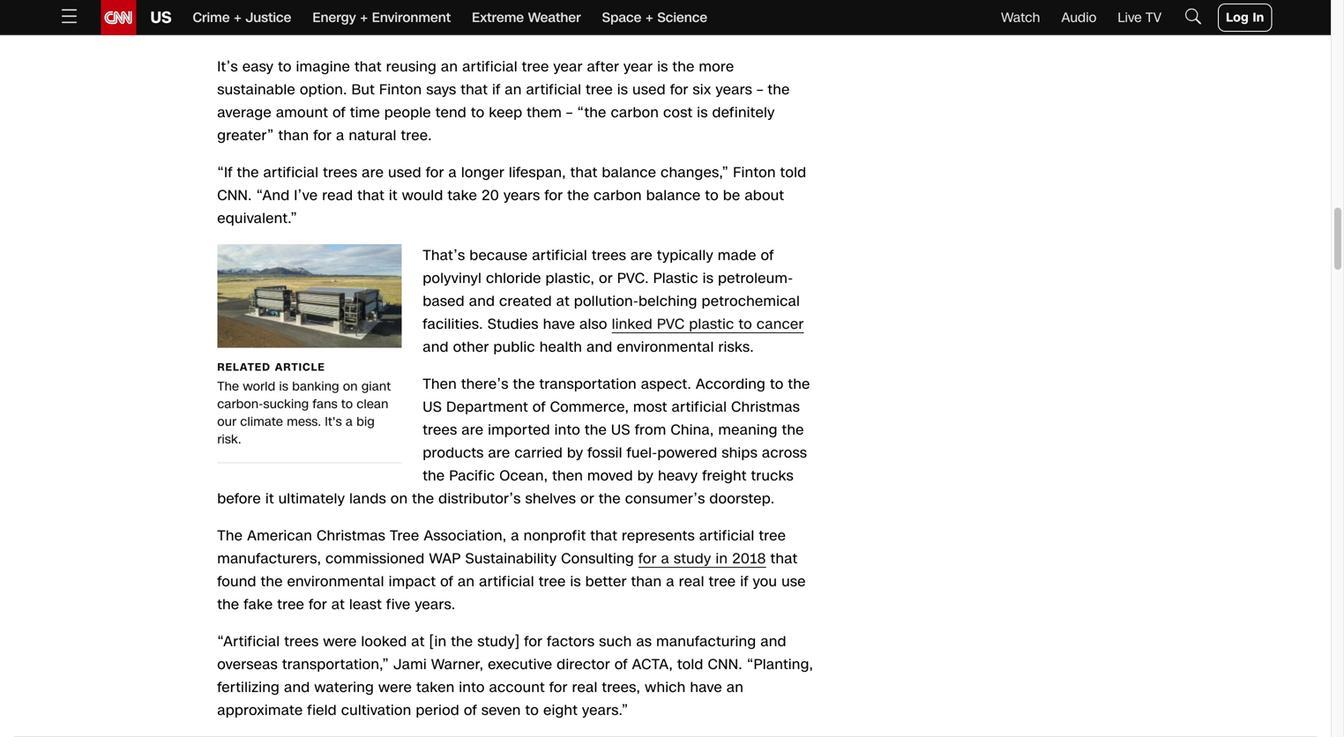Task type: vqa. For each thing, say whether or not it's contained in the screenshot.
Energy + Environment
yes



Task type: locate. For each thing, give the bounding box(es) containing it.
that inside 'the american christmas tree association, a nonprofit that represents artificial tree manufacturers, commissioned wap sustainability consulting'
[[590, 526, 617, 546]]

that up use
[[770, 549, 798, 569]]

into inside then there's the transportation aspect. according to the us department of commerce, most artificial christmas trees are imported into the us from china, meaning the products are carried by fossil fuel-powered ships across the pacific ocean, then moved by heavy freight trucks before it ultimately lands on the distributor's shelves or the consumer's doorstep.
[[555, 420, 580, 440]]

to
[[278, 57, 292, 77], [471, 103, 485, 123], [705, 186, 719, 205], [739, 314, 752, 334], [770, 374, 784, 394], [341, 396, 353, 413], [525, 701, 539, 721]]

because
[[470, 246, 528, 265]]

+
[[234, 8, 242, 27], [360, 8, 368, 27], [645, 8, 653, 27]]

american
[[247, 526, 312, 546]]

cnn. down ""if"
[[217, 186, 252, 205]]

1 vertical spatial christmas
[[731, 397, 800, 417]]

on left giant
[[343, 378, 358, 395]]

1 vertical spatial it
[[265, 489, 274, 509]]

0 vertical spatial were
[[323, 632, 357, 652]]

1 horizontal spatial cnn.
[[708, 655, 743, 675]]

real
[[679, 572, 704, 592], [572, 678, 598, 698]]

0 vertical spatial real
[[679, 572, 704, 592]]

open menu icon image
[[59, 6, 80, 27]]

seven
[[481, 701, 521, 721]]

0 horizontal spatial finton
[[379, 80, 422, 100]]

the for the american christmas tree association, a nonprofit that represents artificial tree manufacturers, commissioned wap sustainability consulting
[[217, 526, 243, 546]]

ultimately
[[278, 489, 345, 509]]

carbon inside it's easy to imagine that reusing an artificial tree year after year is the more sustainable option. but finton says that if an artificial tree is used for six years – the average amount of time people tend to keep them – "the carbon cost is definitely greater" than for a natural tree.
[[611, 103, 659, 123]]

study]
[[477, 632, 520, 652]]

and up field
[[284, 678, 310, 698]]

for up executive
[[524, 632, 543, 652]]

1 vertical spatial environmental
[[287, 572, 384, 592]]

1 vertical spatial balance
[[646, 186, 701, 205]]

at
[[231, 4, 241, 19], [556, 291, 570, 311], [331, 595, 345, 615], [411, 632, 425, 652]]

to right "fans" at the left bottom of page
[[341, 396, 353, 413]]

or down then
[[580, 489, 594, 509]]

at left least
[[331, 595, 345, 615]]

commerce,
[[550, 397, 629, 417]]

1 vertical spatial finton
[[733, 163, 776, 183]]

energy + environment
[[313, 8, 451, 27]]

trees inside then there's the transportation aspect. according to the us department of commerce, most artificial christmas trees are imported into the us from china, meaning the products are carried by fossil fuel-powered ships across the pacific ocean, then moved by heavy freight trucks before it ultimately lands on the distributor's shelves or the consumer's doorstep.
[[423, 420, 457, 440]]

the up across
[[782, 420, 804, 440]]

a down the study
[[666, 572, 675, 592]]

0 horizontal spatial than
[[278, 126, 309, 145]]

+ right sale
[[234, 8, 242, 27]]

to left be
[[705, 186, 719, 205]]

tree up 2018
[[759, 526, 786, 546]]

0 vertical spatial on
[[343, 378, 358, 395]]

0 horizontal spatial told
[[677, 655, 703, 675]]

search icon image
[[1183, 6, 1204, 27]]

1 horizontal spatial us
[[423, 397, 442, 417]]

freight
[[702, 466, 747, 486]]

or up pollution- on the top left
[[599, 269, 613, 288]]

study
[[674, 549, 711, 569]]

space + science link
[[602, 0, 707, 35]]

it right before
[[265, 489, 274, 509]]

watch
[[1001, 8, 1040, 27]]

were
[[323, 632, 357, 652], [378, 678, 412, 698]]

1 vertical spatial by
[[637, 466, 654, 486]]

sale
[[209, 4, 228, 19]]

artificial up china,
[[672, 397, 727, 417]]

chicago,
[[292, 4, 335, 19]]

trees up "pvc."
[[592, 246, 626, 265]]

0 horizontal spatial environmental
[[287, 572, 384, 592]]

that up tend
[[461, 80, 488, 100]]

for down represents
[[638, 549, 657, 569]]

are up "pvc."
[[631, 246, 653, 265]]

1 horizontal spatial years
[[716, 80, 752, 100]]

easy
[[242, 57, 274, 77]]

fans
[[313, 396, 338, 413]]

1 vertical spatial on
[[391, 489, 408, 509]]

0 vertical spatial balance
[[602, 163, 656, 183]]

were up transportation,"
[[323, 632, 357, 652]]

is up sucking
[[279, 378, 288, 395]]

are inside that's because artificial trees are typically made of polyvinyl chloride plastic, or pvc. plastic is petroleum- based and created at pollution-belching petrochemical facilities. studies have also
[[631, 246, 653, 265]]

into down the warner,
[[459, 678, 485, 698]]

1 horizontal spatial environmental
[[617, 337, 714, 357]]

2 horizontal spatial in
[[716, 549, 728, 569]]

to right according
[[770, 374, 784, 394]]

the up the warner,
[[451, 632, 473, 652]]

it inside "if the artificial trees are used for a longer lifespan, that balance changes," finton told cnn. "and i've read that it would take 20 years for the carbon balance to be about equivalent."
[[389, 186, 398, 205]]

before
[[217, 489, 261, 509]]

on
[[343, 378, 358, 395], [391, 489, 408, 509]]

are inside "if the artificial trees are used for a longer lifespan, that balance changes," finton told cnn. "and i've read that it would take 20 years for the carbon balance to be about equivalent."
[[362, 163, 384, 183]]

2 vertical spatial christmas
[[317, 526, 386, 546]]

by down fuel-
[[637, 466, 654, 486]]

years up definitely
[[716, 80, 752, 100]]

department
[[446, 397, 528, 417]]

watering
[[314, 678, 374, 698]]

0 vertical spatial or
[[599, 269, 613, 288]]

the inside 'the american christmas tree association, a nonprofit that represents artificial tree manufacturers, commissioned wap sustainability consulting'
[[217, 526, 243, 546]]

1 vertical spatial told
[[677, 655, 703, 675]]

artificial up i've
[[263, 163, 319, 183]]

1 vertical spatial the
[[217, 526, 243, 546]]

tree.
[[401, 126, 432, 145]]

0 horizontal spatial or
[[580, 489, 594, 509]]

lands
[[349, 489, 386, 509]]

1 vertical spatial into
[[459, 678, 485, 698]]

0 horizontal spatial were
[[323, 632, 357, 652]]

commissioned
[[326, 549, 425, 569]]

+ for energy
[[360, 8, 368, 27]]

1 horizontal spatial +
[[360, 8, 368, 27]]

have right which
[[690, 678, 722, 698]]

used up cost
[[632, 80, 666, 100]]

years down lifespan,
[[504, 186, 540, 205]]

1 horizontal spatial in
[[374, 4, 382, 19]]

illinois,
[[338, 4, 371, 19]]

be
[[723, 186, 740, 205]]

years inside it's easy to imagine that reusing an artificial tree year after year is the more sustainable option. but finton says that if an artificial tree is used for six years – the average amount of time people tend to keep them – "the carbon cost is definitely greater" than for a natural tree.
[[716, 80, 752, 100]]

of left the 'time'
[[333, 103, 346, 123]]

log in link
[[1218, 4, 1272, 32]]

0 horizontal spatial into
[[459, 678, 485, 698]]

0 vertical spatial used
[[632, 80, 666, 100]]

have inside the "artificial trees were looked at [in the study] for factors such as manufacturing and overseas transportation," jami warner, executive director of acta, told cnn. "planting, fertilizing and watering were taken into account for real trees, which have an approximate field cultivation period of seven to eight years."
[[690, 678, 722, 698]]

an inside the "artificial trees were looked at [in the study] for factors such as manufacturing and overseas transportation," jami warner, executive director of acta, told cnn. "planting, fertilizing and watering were taken into account for real trees, which have an approximate field cultivation period of seven to eight years."
[[727, 678, 744, 698]]

1 horizontal spatial if
[[740, 572, 748, 592]]

0 vertical spatial carbon
[[611, 103, 659, 123]]

1 vertical spatial than
[[631, 572, 662, 592]]

the down 'public'
[[513, 374, 535, 394]]

0 vertical spatial years
[[716, 80, 752, 100]]

plastic,
[[546, 269, 595, 288]]

0 vertical spatial have
[[543, 314, 575, 334]]

artificial down sustainability
[[479, 572, 534, 592]]

0 vertical spatial it
[[389, 186, 398, 205]]

natural
[[349, 126, 397, 145]]

us down then
[[423, 397, 442, 417]]

our
[[217, 413, 237, 430]]

0 vertical spatial cnn.
[[217, 186, 252, 205]]

us
[[150, 7, 172, 29], [423, 397, 442, 417], [611, 420, 630, 440]]

aspect.
[[641, 374, 691, 394]]

0 vertical spatial christmas
[[113, 4, 162, 19]]

is left better
[[570, 572, 581, 592]]

are down department
[[462, 420, 484, 440]]

christmas up meaning
[[731, 397, 800, 417]]

that
[[355, 57, 382, 77], [461, 80, 488, 100], [570, 163, 598, 183], [357, 186, 385, 205], [590, 526, 617, 546], [770, 549, 798, 569]]

in right store
[[281, 4, 289, 19]]

a inside 'the american christmas tree association, a nonprofit that represents artificial tree manufacturers, commissioned wap sustainability consulting'
[[511, 526, 519, 546]]

0 horizontal spatial have
[[543, 314, 575, 334]]

1 vertical spatial cnn.
[[708, 655, 743, 675]]

+ inside space + science link
[[645, 8, 653, 27]]

is inside that found the environmental impact of an artificial tree is better than a real tree if you use the fake tree for at least five years.
[[570, 572, 581, 592]]

us left crime
[[150, 7, 172, 29]]

real inside that found the environmental impact of an artificial tree is better than a real tree if you use the fake tree for at least five years.
[[679, 572, 704, 592]]

environmental inside linked pvc plastic to cancer and other public health and environmental risks.
[[617, 337, 714, 357]]

an up keep
[[505, 80, 522, 100]]

2 horizontal spatial +
[[645, 8, 653, 27]]

warner,
[[431, 655, 484, 675]]

live tv link
[[1118, 8, 1162, 27]]

christmas trees for sale at a store in chicago, illinois, in november 2020.
[[113, 4, 467, 19]]

represents
[[622, 526, 695, 546]]

it inside then there's the transportation aspect. according to the us department of commerce, most artificial christmas trees are imported into the us from china, meaning the products are carried by fossil fuel-powered ships across the pacific ocean, then moved by heavy freight trucks before it ultimately lands on the distributor's shelves or the consumer's doorstep.
[[265, 489, 274, 509]]

+ inside energy + environment link
[[360, 8, 368, 27]]

on right lands
[[391, 489, 408, 509]]

for inside that found the environmental impact of an artificial tree is better than a real tree if you use the fake tree for at least five years.
[[309, 595, 327, 615]]

0 horizontal spatial years
[[504, 186, 540, 205]]

1 horizontal spatial told
[[780, 163, 806, 183]]

acta,
[[632, 655, 673, 675]]

+ inside crime + justice link
[[234, 8, 242, 27]]

pvc.
[[617, 269, 649, 288]]

+ for crime
[[234, 8, 242, 27]]

pacific
[[449, 466, 495, 486]]

1 vertical spatial or
[[580, 489, 594, 509]]

to down petrochemical on the right top of page
[[739, 314, 752, 334]]

1 horizontal spatial –
[[757, 80, 763, 100]]

and up "planting,
[[761, 632, 786, 652]]

1 vertical spatial carbon
[[594, 186, 642, 205]]

finton inside "if the artificial trees are used for a longer lifespan, that balance changes," finton told cnn. "and i've read that it would take 20 years for the carbon balance to be about equivalent."
[[733, 163, 776, 183]]

cnn.
[[217, 186, 252, 205], [708, 655, 743, 675]]

used up would
[[388, 163, 421, 183]]

have
[[543, 314, 575, 334], [690, 678, 722, 698]]

0 horizontal spatial used
[[388, 163, 421, 183]]

told inside the "artificial trees were looked at [in the study] for factors such as manufacturing and overseas transportation," jami warner, executive director of acta, told cnn. "planting, fertilizing and watering were taken into account for real trees, which have an approximate field cultivation period of seven to eight years."
[[677, 655, 703, 675]]

0 horizontal spatial by
[[567, 443, 583, 463]]

if left you
[[740, 572, 748, 592]]

the world is banking on giant carbon-sucking fans to clean our climate mess. it's a big risk. link
[[217, 244, 402, 448]]

to inside "if the artificial trees are used for a longer lifespan, that balance changes," finton told cnn. "and i've read that it would take 20 years for the carbon balance to be about equivalent."
[[705, 186, 719, 205]]

0 horizontal spatial on
[[343, 378, 358, 395]]

were down jami at the left bottom
[[378, 678, 412, 698]]

–
[[757, 80, 763, 100], [566, 103, 573, 123]]

a up sustainability
[[511, 526, 519, 546]]

than inside it's easy to imagine that reusing an artificial tree year after year is the more sustainable option. but finton says that if an artificial tree is used for six years – the average amount of time people tend to keep them – "the carbon cost is definitely greater" than for a natural tree.
[[278, 126, 309, 145]]

a left store
[[244, 4, 250, 19]]

greater"
[[217, 126, 274, 145]]

2 horizontal spatial christmas
[[731, 397, 800, 417]]

1 horizontal spatial or
[[599, 269, 613, 288]]

finton inside it's easy to imagine that reusing an artificial tree year after year is the more sustainable option. but finton says that if an artificial tree is used for six years – the average amount of time people tend to keep them – "the carbon cost is definitely greater" than for a natural tree.
[[379, 80, 422, 100]]

0 horizontal spatial if
[[492, 80, 500, 100]]

in left 2018
[[716, 549, 728, 569]]

0 vertical spatial if
[[492, 80, 500, 100]]

of up 'trees,'
[[615, 655, 628, 675]]

on inside then there's the transportation aspect. according to the us department of commerce, most artificial christmas trees are imported into the us from china, meaning the products are carried by fossil fuel-powered ships across the pacific ocean, then moved by heavy freight trucks before it ultimately lands on the distributor's shelves or the consumer's doorstep.
[[391, 489, 408, 509]]

1 horizontal spatial have
[[690, 678, 722, 698]]

"the
[[577, 103, 606, 123]]

1 horizontal spatial real
[[679, 572, 704, 592]]

of inside that's because artificial trees are typically made of polyvinyl chloride plastic, or pvc. plastic is petroleum- based and created at pollution-belching petrochemical facilities. studies have also
[[761, 246, 774, 265]]

meaning
[[718, 420, 778, 440]]

distributor's
[[439, 489, 521, 509]]

of up imported
[[533, 397, 546, 417]]

balance down changes,"
[[646, 186, 701, 205]]

3 + from the left
[[645, 8, 653, 27]]

[in
[[429, 632, 447, 652]]

than down amount
[[278, 126, 309, 145]]

into down commerce,
[[555, 420, 580, 440]]

2 vertical spatial us
[[611, 420, 630, 440]]

– left "the
[[566, 103, 573, 123]]

0 vertical spatial into
[[555, 420, 580, 440]]

finton
[[379, 80, 422, 100], [733, 163, 776, 183]]

of up 'petroleum-'
[[761, 246, 774, 265]]

0 vertical spatial environmental
[[617, 337, 714, 357]]

– up definitely
[[757, 80, 763, 100]]

it
[[389, 186, 398, 205], [265, 489, 274, 509]]

christmas up commissioned
[[317, 526, 386, 546]]

0 vertical spatial than
[[278, 126, 309, 145]]

1 + from the left
[[234, 8, 242, 27]]

1 vertical spatial –
[[566, 103, 573, 123]]

0 horizontal spatial year
[[553, 57, 583, 77]]

if inside that found the environmental impact of an artificial tree is better than a real tree if you use the fake tree for at least five years.
[[740, 572, 748, 592]]

2020.
[[438, 4, 467, 19]]

to inside the "artificial trees were looked at [in the study] for factors such as manufacturing and overseas transportation," jami warner, executive director of acta, told cnn. "planting, fertilizing and watering were taken into account for real trees, which have an approximate field cultivation period of seven to eight years."
[[525, 701, 539, 721]]

approximate
[[217, 701, 303, 721]]

artificial inside "if the artificial trees are used for a longer lifespan, that balance changes," finton told cnn. "and i've read that it would take 20 years for the carbon balance to be about equivalent."
[[263, 163, 319, 183]]

us up fossil
[[611, 420, 630, 440]]

told up the about
[[780, 163, 806, 183]]

polyvinyl
[[423, 269, 482, 288]]

an up says
[[441, 57, 458, 77]]

1 horizontal spatial into
[[555, 420, 580, 440]]

0 horizontal spatial us
[[150, 7, 172, 29]]

doorstep.
[[710, 489, 775, 509]]

0 vertical spatial finton
[[379, 80, 422, 100]]

fuel-
[[627, 443, 657, 463]]

1 year from the left
[[553, 57, 583, 77]]

to right easy
[[278, 57, 292, 77]]

plastic
[[689, 314, 734, 334]]

1 vertical spatial years
[[504, 186, 540, 205]]

tree up the them
[[522, 57, 549, 77]]

the
[[217, 378, 239, 395], [217, 526, 243, 546]]

1 the from the top
[[217, 378, 239, 395]]

an down manufacturing
[[727, 678, 744, 698]]

2 horizontal spatial us
[[611, 420, 630, 440]]

1 horizontal spatial used
[[632, 80, 666, 100]]

a left natural
[[336, 126, 344, 145]]

1 horizontal spatial it
[[389, 186, 398, 205]]

a inside "if the artificial trees are used for a longer lifespan, that balance changes," finton told cnn. "and i've read that it would take 20 years for the carbon balance to be about equivalent."
[[449, 163, 457, 183]]

0 vertical spatial by
[[567, 443, 583, 463]]

1 vertical spatial have
[[690, 678, 722, 698]]

told inside "if the artificial trees are used for a longer lifespan, that balance changes," finton told cnn. "and i've read that it would take 20 years for the carbon balance to be about equivalent."
[[780, 163, 806, 183]]

0 horizontal spatial cnn.
[[217, 186, 252, 205]]

1 vertical spatial were
[[378, 678, 412, 698]]

told
[[780, 163, 806, 183], [677, 655, 703, 675]]

0 horizontal spatial it
[[265, 489, 274, 509]]

such
[[599, 632, 632, 652]]

1 horizontal spatial finton
[[733, 163, 776, 183]]

it left would
[[389, 186, 398, 205]]

artificial up plastic,
[[532, 246, 587, 265]]

the down products
[[423, 466, 445, 486]]

the up carbon-
[[217, 378, 239, 395]]

changes,"
[[661, 163, 729, 183]]

of down wap
[[440, 572, 453, 592]]

year right after
[[624, 57, 653, 77]]

equivalent."
[[217, 209, 297, 228]]

1 vertical spatial if
[[740, 572, 748, 592]]

1 horizontal spatial year
[[624, 57, 653, 77]]

trees inside the "artificial trees were looked at [in the study] for factors such as manufacturing and overseas transportation," jami warner, executive director of acta, told cnn. "planting, fertilizing and watering were taken into account for real trees, which have an approximate field cultivation period of seven to eight years."
[[284, 632, 319, 652]]

that's because artificial trees are typically made of polyvinyl chloride plastic, or pvc. plastic is petroleum- based and created at pollution-belching petrochemical facilities. studies have also
[[423, 246, 800, 334]]

that inside that found the environmental impact of an artificial tree is better than a real tree if you use the fake tree for at least five years.
[[770, 549, 798, 569]]

factors
[[547, 632, 595, 652]]

nonprofit
[[524, 526, 586, 546]]

finton up the about
[[733, 163, 776, 183]]

1 vertical spatial used
[[388, 163, 421, 183]]

0 vertical spatial the
[[217, 378, 239, 395]]

1 horizontal spatial by
[[637, 466, 654, 486]]

is down after
[[617, 80, 628, 100]]

and up facilities.
[[469, 291, 495, 311]]

1 horizontal spatial than
[[631, 572, 662, 592]]

reusing
[[386, 57, 437, 77]]

year left after
[[553, 57, 583, 77]]

0 horizontal spatial real
[[572, 678, 598, 698]]

used inside it's easy to imagine that reusing an artificial tree year after year is the more sustainable option. but finton says that if an artificial tree is used for six years – the average amount of time people tend to keep them – "the carbon cost is definitely greater" than for a natural tree.
[[632, 80, 666, 100]]

0 vertical spatial told
[[780, 163, 806, 183]]

+ right energy
[[360, 8, 368, 27]]

if up keep
[[492, 80, 500, 100]]

used
[[632, 80, 666, 100], [388, 163, 421, 183]]

balance left changes,"
[[602, 163, 656, 183]]

mess.
[[287, 413, 321, 430]]

the inside the world is banking on giant carbon-sucking fans to clean our climate mess. it's a big risk.
[[217, 378, 239, 395]]

at down plastic,
[[556, 291, 570, 311]]

are down natural
[[362, 163, 384, 183]]

trees up products
[[423, 420, 457, 440]]

2 the from the top
[[217, 526, 243, 546]]

1 horizontal spatial christmas
[[317, 526, 386, 546]]

0 horizontal spatial christmas
[[113, 4, 162, 19]]

for a study in 2018
[[638, 549, 766, 569]]

it's
[[217, 57, 238, 77]]

an down wap
[[458, 572, 475, 592]]

petrochemical
[[702, 291, 800, 311]]

0 horizontal spatial +
[[234, 8, 242, 27]]

the inside the "artificial trees were looked at [in the study] for factors such as manufacturing and overseas transportation," jami warner, executive director of acta, told cnn. "planting, fertilizing and watering were taken into account for real trees, which have an approximate field cultivation period of seven to eight years."
[[451, 632, 473, 652]]

1 vertical spatial real
[[572, 678, 598, 698]]

or inside that's because artificial trees are typically made of polyvinyl chloride plastic, or pvc. plastic is petroleum- based and created at pollution-belching petrochemical facilities. studies have also
[[599, 269, 613, 288]]

the up tree
[[412, 489, 434, 509]]

1 horizontal spatial on
[[391, 489, 408, 509]]

log
[[1226, 9, 1249, 26]]

2 + from the left
[[360, 8, 368, 27]]

tend
[[436, 103, 467, 123]]

is inside that's because artificial trees are typically made of polyvinyl chloride plastic, or pvc. plastic is petroleum- based and created at pollution-belching petrochemical facilities. studies have also
[[703, 269, 714, 288]]

typically
[[657, 246, 713, 265]]

the down cancer
[[788, 374, 810, 394]]

impact
[[389, 572, 436, 592]]



Task type: describe. For each thing, give the bounding box(es) containing it.
at inside that found the environmental impact of an artificial tree is better than a real tree if you use the fake tree for at least five years.
[[331, 595, 345, 615]]

for left six
[[670, 80, 688, 100]]

jami
[[393, 655, 427, 675]]

0 horizontal spatial in
[[281, 4, 289, 19]]

1 horizontal spatial were
[[378, 678, 412, 698]]

definitely
[[712, 103, 775, 123]]

plastic
[[653, 269, 698, 288]]

china,
[[671, 420, 714, 440]]

tree inside 'the american christmas tree association, a nonprofit that represents artificial tree manufacturers, commissioned wap sustainability consulting'
[[759, 526, 786, 546]]

than inside that found the environmental impact of an artificial tree is better than a real tree if you use the fake tree for at least five years.
[[631, 572, 662, 592]]

the down moved at the left bottom of the page
[[599, 489, 621, 509]]

of inside then there's the transportation aspect. according to the us department of commerce, most artificial christmas trees are imported into the us from china, meaning the products are carried by fossil fuel-powered ships across the pacific ocean, then moved by heavy freight trucks before it ultimately lands on the distributor's shelves or the consumer's doorstep.
[[533, 397, 546, 417]]

is up cost
[[657, 57, 668, 77]]

+ for space
[[645, 8, 653, 27]]

overseas
[[217, 655, 278, 675]]

amount
[[276, 103, 328, 123]]

or inside then there's the transportation aspect. according to the us department of commerce, most artificial christmas trees are imported into the us from china, meaning the products are carried by fossil fuel-powered ships across the pacific ocean, then moved by heavy freight trucks before it ultimately lands on the distributor's shelves or the consumer's doorstep.
[[580, 489, 594, 509]]

a inside it's easy to imagine that reusing an artificial tree year after year is the more sustainable option. but finton says that if an artificial tree is used for six years – the average amount of time people tend to keep them – "the carbon cost is definitely greater" than for a natural tree.
[[336, 126, 344, 145]]

cultivation
[[341, 701, 411, 721]]

0 vertical spatial us
[[150, 7, 172, 29]]

artificial inside 'the american christmas tree association, a nonprofit that represents artificial tree manufacturers, commissioned wap sustainability consulting'
[[699, 526, 755, 546]]

the for the world is banking on giant carbon-sucking fans to clean our climate mess. it's a big risk.
[[217, 378, 239, 395]]

environmental inside that found the environmental impact of an artificial tree is better than a real tree if you use the fake tree for at least five years.
[[287, 572, 384, 592]]

to right tend
[[471, 103, 485, 123]]

but
[[352, 80, 375, 100]]

tree right fake
[[277, 595, 304, 615]]

cnn. inside "if the artificial trees are used for a longer lifespan, that balance changes," finton told cnn. "and i've read that it would take 20 years for the carbon balance to be about equivalent."
[[217, 186, 252, 205]]

trees inside that's because artificial trees are typically made of polyvinyl chloride plastic, or pvc. plastic is petroleum- based and created at pollution-belching petrochemical facilities. studies have also
[[592, 246, 626, 265]]

cnn. inside the "artificial trees were looked at [in the study] for factors such as manufacturing and overseas transportation," jami warner, executive director of acta, told cnn. "planting, fertilizing and watering were taken into account for real trees, which have an approximate field cultivation period of seven to eight years."
[[708, 655, 743, 675]]

a down represents
[[661, 549, 669, 569]]

watch link
[[1001, 8, 1040, 27]]

sustainable
[[217, 80, 295, 100]]

the up six
[[672, 57, 695, 77]]

christmas inside then there's the transportation aspect. according to the us department of commerce, most artificial christmas trees are imported into the us from china, meaning the products are carried by fossil fuel-powered ships across the pacific ocean, then moved by heavy freight trucks before it ultimately lands on the distributor's shelves or the consumer's doorstep.
[[731, 397, 800, 417]]

"if
[[217, 163, 233, 183]]

energy
[[313, 8, 356, 27]]

imagine
[[296, 57, 350, 77]]

consumer's
[[625, 489, 705, 509]]

also
[[580, 314, 607, 334]]

transportation
[[539, 374, 637, 394]]

linked
[[612, 314, 653, 334]]

as
[[636, 632, 652, 652]]

years."
[[582, 701, 628, 721]]

artificial up the them
[[526, 80, 581, 100]]

association,
[[424, 526, 507, 546]]

is down six
[[697, 103, 708, 123]]

for up would
[[426, 163, 444, 183]]

tree down "for a study in 2018"
[[709, 572, 736, 592]]

moved
[[587, 466, 633, 486]]

at inside that's because artificial trees are typically made of polyvinyl chloride plastic, or pvc. plastic is petroleum- based and created at pollution-belching petrochemical facilities. studies have also
[[556, 291, 570, 311]]

0 horizontal spatial –
[[566, 103, 573, 123]]

"if the artificial trees are used for a longer lifespan, that balance changes," finton told cnn. "and i've read that it would take 20 years for the carbon balance to be about equivalent."
[[217, 163, 806, 228]]

linked pvc plastic to cancer and other public health and environmental risks.
[[423, 314, 804, 357]]

big
[[357, 413, 375, 430]]

the right ""if"
[[237, 163, 259, 183]]

take
[[448, 186, 477, 205]]

the down commerce,
[[585, 420, 607, 440]]

real inside the "artificial trees were looked at [in the study] for factors such as manufacturing and overseas transportation," jami warner, executive director of acta, told cnn. "planting, fertilizing and watering were taken into account for real trees, which have an approximate field cultivation period of seven to eight years."
[[572, 678, 598, 698]]

public
[[493, 337, 535, 357]]

in
[[1253, 9, 1264, 26]]

about
[[745, 186, 784, 205]]

to inside then there's the transportation aspect. according to the us department of commerce, most artificial christmas trees are imported into the us from china, meaning the products are carried by fossil fuel-powered ships across the pacific ocean, then moved by heavy freight trucks before it ultimately lands on the distributor's shelves or the consumer's doorstep.
[[770, 374, 784, 394]]

us link
[[136, 0, 172, 35]]

trees left crime
[[165, 4, 190, 19]]

pvc
[[657, 314, 685, 334]]

trees,
[[602, 678, 640, 698]]

climework's orca project at the hellisheiði geothermal power plant in iceland image
[[217, 244, 402, 348]]

period
[[416, 701, 460, 721]]

the down found
[[217, 595, 239, 615]]

manufacturers,
[[217, 549, 321, 569]]

for up "eight"
[[549, 678, 568, 698]]

artificial inside that's because artificial trees are typically made of polyvinyl chloride plastic, or pvc. plastic is petroleum- based and created at pollution-belching petrochemical facilities. studies have also
[[532, 246, 587, 265]]

crime + justice
[[193, 8, 291, 27]]

more
[[699, 57, 734, 77]]

there's
[[461, 374, 509, 394]]

from
[[635, 420, 666, 440]]

justice
[[246, 8, 291, 27]]

to inside linked pvc plastic to cancer and other public health and environmental risks.
[[739, 314, 752, 334]]

studies
[[487, 314, 539, 334]]

christmas inside 'the american christmas tree association, a nonprofit that represents artificial tree manufacturers, commissioned wap sustainability consulting'
[[317, 526, 386, 546]]

on inside the world is banking on giant carbon-sucking fans to clean our climate mess. it's a big risk.
[[343, 378, 358, 395]]

is inside the world is banking on giant carbon-sucking fans to clean our climate mess. it's a big risk.
[[279, 378, 288, 395]]

cost
[[663, 103, 693, 123]]

are down imported
[[488, 443, 510, 463]]

artificial up keep
[[462, 57, 518, 77]]

if inside it's easy to imagine that reusing an artificial tree year after year is the more sustainable option. but finton says that if an artificial tree is used for six years – the average amount of time people tend to keep them – "the carbon cost is definitely greater" than for a natural tree.
[[492, 80, 500, 100]]

tree down after
[[586, 80, 613, 100]]

health
[[540, 337, 582, 357]]

"artificial trees were looked at [in the study] for factors such as manufacturing and overseas transportation," jami warner, executive director of acta, told cnn. "planting, fertilizing and watering were taken into account for real trees, which have an approximate field cultivation period of seven to eight years."
[[217, 632, 813, 721]]

that up but
[[355, 57, 382, 77]]

0 vertical spatial –
[[757, 80, 763, 100]]

2 year from the left
[[624, 57, 653, 77]]

live tv
[[1118, 8, 1162, 27]]

made
[[718, 246, 756, 265]]

have inside that's because artificial trees are typically made of polyvinyl chloride plastic, or pvc. plastic is petroleum- based and created at pollution-belching petrochemical facilities. studies have also
[[543, 314, 575, 334]]

climate
[[240, 413, 283, 430]]

for down amount
[[313, 126, 332, 145]]

to inside the world is banking on giant carbon-sucking fans to clean our climate mess. it's a big risk.
[[341, 396, 353, 413]]

crime + justice link
[[193, 0, 291, 35]]

shelves
[[525, 489, 576, 509]]

trees inside "if the artificial trees are used for a longer lifespan, that balance changes," finton told cnn. "and i've read that it would take 20 years for the carbon balance to be about equivalent."
[[323, 163, 358, 183]]

keep
[[489, 103, 522, 123]]

for left sale
[[193, 4, 206, 19]]

at inside the "artificial trees were looked at [in the study] for factors such as manufacturing and overseas transportation," jami warner, executive director of acta, told cnn. "planting, fertilizing and watering were taken into account for real trees, which have an approximate field cultivation period of seven to eight years."
[[411, 632, 425, 652]]

carbon inside "if the artificial trees are used for a longer lifespan, that balance changes," finton told cnn. "and i've read that it would take 20 years for the carbon balance to be about equivalent."
[[594, 186, 642, 205]]

then
[[552, 466, 583, 486]]

belching
[[639, 291, 697, 311]]

of inside it's easy to imagine that reusing an artificial tree year after year is the more sustainable option. but finton says that if an artificial tree is used for six years – the average amount of time people tend to keep them – "the carbon cost is definitely greater" than for a natural tree.
[[333, 103, 346, 123]]

tv
[[1146, 8, 1162, 27]]

that right lifespan,
[[570, 163, 598, 183]]

an inside that found the environmental impact of an artificial tree is better than a real tree if you use the fake tree for at least five years.
[[458, 572, 475, 592]]

live
[[1118, 8, 1142, 27]]

at right sale
[[231, 4, 241, 19]]

linked pvc plastic to cancer link
[[612, 314, 804, 334]]

1 vertical spatial us
[[423, 397, 442, 417]]

it's
[[325, 413, 342, 430]]

extreme weather
[[472, 8, 581, 27]]

into inside the "artificial trees were looked at [in the study] for factors such as manufacturing and overseas transportation," jami warner, executive director of acta, told cnn. "planting, fertilizing and watering were taken into account for real trees, which have an approximate field cultivation period of seven to eight years."
[[459, 678, 485, 698]]

that right read at the top left of page
[[357, 186, 385, 205]]

tree down nonprofit on the bottom left
[[539, 572, 566, 592]]

option.
[[300, 80, 347, 100]]

carbon-
[[217, 396, 263, 413]]

years inside "if the artificial trees are used for a longer lifespan, that balance changes," finton told cnn. "and i've read that it would take 20 years for the carbon balance to be about equivalent."
[[504, 186, 540, 205]]

most
[[633, 397, 667, 417]]

i've
[[294, 186, 318, 205]]

that's
[[423, 246, 465, 265]]

manufacturing
[[656, 632, 756, 652]]

banking
[[292, 378, 339, 395]]

and down facilities.
[[423, 337, 449, 357]]

of left seven at the bottom left
[[464, 701, 477, 721]]

2018
[[732, 549, 766, 569]]

pollution-
[[574, 291, 639, 311]]

artificial inside then there's the transportation aspect. according to the us department of commerce, most artificial christmas trees are imported into the us from china, meaning the products are carried by fossil fuel-powered ships across the pacific ocean, then moved by heavy freight trucks before it ultimately lands on the distributor's shelves or the consumer's doorstep.
[[672, 397, 727, 417]]

and down also
[[587, 337, 613, 357]]

"artificial
[[217, 632, 280, 652]]

the down manufacturers, on the bottom left of page
[[261, 572, 283, 592]]

the up plastic,
[[567, 186, 589, 205]]

then
[[423, 374, 457, 394]]

fertilizing
[[217, 678, 280, 698]]

used inside "if the artificial trees are used for a longer lifespan, that balance changes," finton told cnn. "and i've read that it would take 20 years for the carbon balance to be about equivalent."
[[388, 163, 421, 183]]

artificial inside that found the environmental impact of an artificial tree is better than a real tree if you use the fake tree for at least five years.
[[479, 572, 534, 592]]

"and
[[256, 186, 290, 205]]

world
[[243, 378, 276, 395]]

for a study in 2018 link
[[638, 549, 766, 569]]

looked
[[361, 632, 407, 652]]

read
[[322, 186, 353, 205]]

the up definitely
[[768, 80, 790, 100]]

and inside that's because artificial trees are typically made of polyvinyl chloride plastic, or pvc. plastic is petroleum- based and created at pollution-belching petrochemical facilities. studies have also
[[469, 291, 495, 311]]

of inside that found the environmental impact of an artificial tree is better than a real tree if you use the fake tree for at least five years.
[[440, 572, 453, 592]]

a inside the world is banking on giant carbon-sucking fans to clean our climate mess. it's a big risk.
[[346, 413, 353, 430]]

says
[[426, 80, 456, 100]]

a inside that found the environmental impact of an artificial tree is better than a real tree if you use the fake tree for at least five years.
[[666, 572, 675, 592]]

products
[[423, 443, 484, 463]]

them
[[527, 103, 562, 123]]

for down lifespan,
[[545, 186, 563, 205]]

cancer
[[757, 314, 804, 334]]

time
[[350, 103, 380, 123]]

crime
[[193, 8, 230, 27]]

fossil
[[588, 443, 622, 463]]

taken
[[416, 678, 455, 698]]

lifespan,
[[509, 163, 566, 183]]

field
[[307, 701, 337, 721]]

five
[[386, 595, 410, 615]]

trucks
[[751, 466, 794, 486]]



